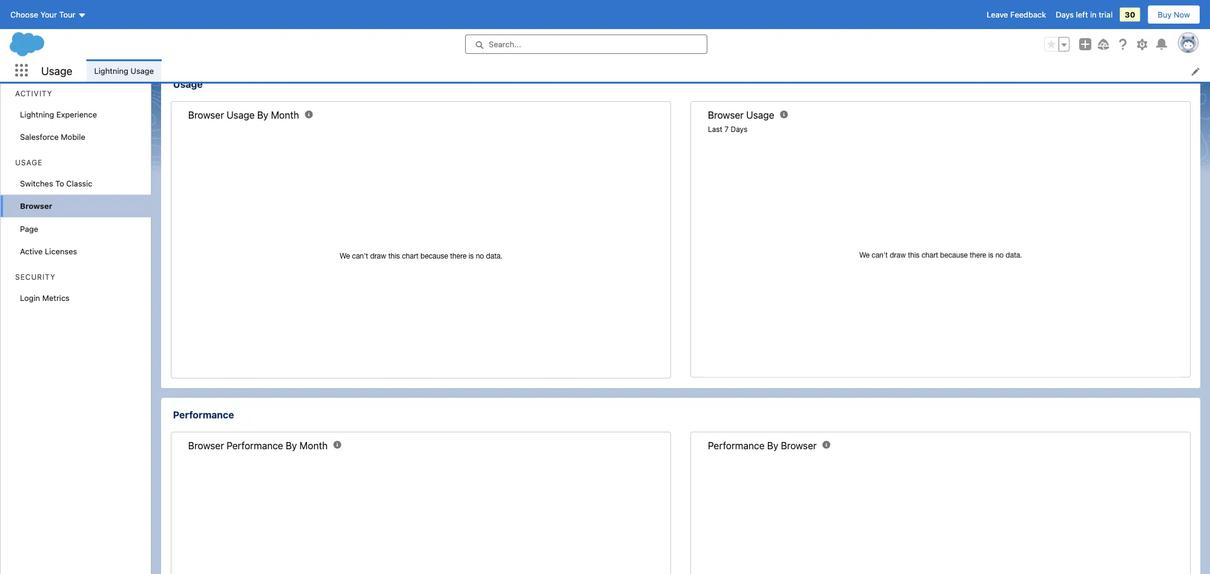 Task type: locate. For each thing, give the bounding box(es) containing it.
month for browser performance by month
[[299, 440, 328, 451]]

login metrics
[[20, 293, 70, 302]]

to left learn
[[171, 20, 181, 32]]

the up org in the top right of the page
[[617, 20, 631, 32]]

0 horizontal spatial lightning
[[20, 110, 54, 119]]

0 vertical spatial month
[[271, 109, 299, 121]]

7
[[725, 125, 729, 133]]

usage inside list
[[131, 66, 154, 75]]

2 horizontal spatial salesforce
[[1025, 24, 1063, 33]]

how
[[494, 35, 512, 46]]

run
[[600, 20, 614, 32]]

0 horizontal spatial days
[[731, 125, 747, 133]]

performance
[[173, 409, 234, 421], [227, 440, 283, 451], [708, 440, 765, 451]]

2 vertical spatial salesforce
[[20, 132, 59, 141]]

experience up highlighting
[[403, 20, 452, 32]]

2 vertical spatial lightning
[[20, 110, 54, 119]]

buy now button
[[1147, 5, 1200, 24]]

0 vertical spatial optimizer
[[1065, 24, 1101, 33]]

rollout
[[454, 20, 485, 32]]

by for usage
[[257, 109, 268, 121]]

report
[[376, 35, 403, 46]]

learn
[[184, 20, 206, 32]]

today!
[[628, 35, 655, 46]]

1 horizontal spatial by
[[286, 440, 297, 451]]

the up personalized
[[343, 20, 357, 32]]

1 horizontal spatial optimizer
[[1065, 24, 1101, 33]]

days left left
[[1056, 10, 1074, 19]]

group
[[1044, 37, 1070, 51]]

improve
[[551, 35, 586, 46]]

leave feedback link
[[987, 10, 1046, 19]]

0 vertical spatial to
[[171, 20, 181, 32]]

1 horizontal spatial to
[[171, 20, 181, 32]]

month for browser usage by month
[[271, 109, 299, 121]]

0 horizontal spatial optimizer
[[219, 35, 262, 46]]

your
[[40, 10, 57, 19]]

optimizer inside to learn more tips and tricks check out the lightning experience rollout specialist on trailhead or run the salesforce optimizer to receive a personalized report highlighting exactly how you can improve your org today!
[[219, 35, 262, 46]]

1 horizontal spatial experience
[[403, 20, 452, 32]]

can
[[533, 35, 549, 46]]

optimizer down days left in trial on the top right of the page
[[1065, 24, 1101, 33]]

by
[[257, 109, 268, 121], [286, 440, 297, 451], [767, 440, 778, 451]]

active licenses
[[20, 247, 77, 256]]

switches to classic
[[20, 179, 92, 188]]

1 horizontal spatial lightning
[[94, 66, 128, 75]]

browser for browser usage by month
[[188, 109, 224, 121]]

lightning usage list
[[87, 59, 1210, 82]]

1 vertical spatial experience
[[56, 110, 97, 119]]

1 horizontal spatial the
[[617, 20, 631, 32]]

performance for performance
[[173, 409, 234, 421]]

days
[[1056, 10, 1074, 19], [731, 125, 747, 133]]

1 horizontal spatial month
[[299, 440, 328, 451]]

experience
[[403, 20, 452, 32], [56, 110, 97, 119]]

to left classic
[[55, 179, 64, 188]]

trailhead
[[546, 20, 586, 32]]

1 vertical spatial days
[[731, 125, 747, 133]]

0 vertical spatial lightning
[[360, 20, 401, 32]]

0 horizontal spatial salesforce
[[20, 132, 59, 141]]

lightning inside lightning usage link
[[94, 66, 128, 75]]

0 vertical spatial experience
[[403, 20, 452, 32]]

security
[[15, 273, 56, 281]]

performance for performance by browser
[[708, 440, 765, 451]]

1 horizontal spatial days
[[1056, 10, 1074, 19]]

salesforce
[[1025, 24, 1063, 33], [171, 35, 217, 46], [20, 132, 59, 141]]

1 the from the left
[[343, 20, 357, 32]]

2 horizontal spatial lightning
[[360, 20, 401, 32]]

your
[[589, 35, 608, 46]]

salesforce down learn
[[171, 35, 217, 46]]

days right 7
[[731, 125, 747, 133]]

0 horizontal spatial the
[[343, 20, 357, 32]]

org
[[611, 35, 625, 46]]

optimizer down tips
[[219, 35, 262, 46]]

1 vertical spatial month
[[299, 440, 328, 451]]

optimizer
[[1065, 24, 1101, 33], [219, 35, 262, 46]]

choose your tour button
[[10, 5, 87, 24]]

experience up mobile
[[56, 110, 97, 119]]

1 vertical spatial lightning
[[94, 66, 128, 75]]

a
[[310, 35, 315, 46]]

0 horizontal spatial by
[[257, 109, 268, 121]]

to inside to learn more tips and tricks check out the lightning experience rollout specialist on trailhead or run the salesforce optimizer to receive a personalized report highlighting exactly how you can improve your org today!
[[171, 20, 181, 32]]

0 horizontal spatial experience
[[56, 110, 97, 119]]

0 horizontal spatial to
[[55, 179, 64, 188]]

on
[[532, 20, 543, 32]]

salesforce down feedback
[[1025, 24, 1063, 33]]

lightning usage link
[[87, 59, 161, 82]]

1 vertical spatial salesforce
[[171, 35, 217, 46]]

and
[[252, 20, 268, 32]]

buy now
[[1158, 10, 1190, 19]]

month
[[271, 109, 299, 121], [299, 440, 328, 451]]

1 horizontal spatial salesforce
[[171, 35, 217, 46]]

0 vertical spatial days
[[1056, 10, 1074, 19]]

0 horizontal spatial month
[[271, 109, 299, 121]]

salesforce down lightning experience
[[20, 132, 59, 141]]

lightning experience
[[20, 110, 97, 119]]

exactly
[[460, 35, 491, 46]]

the
[[343, 20, 357, 32], [617, 20, 631, 32]]

choose your tour
[[10, 10, 75, 19]]

search... button
[[465, 35, 707, 54]]

browser
[[188, 109, 224, 121], [708, 109, 744, 121], [20, 201, 52, 210], [188, 440, 224, 451], [781, 440, 817, 451]]

check
[[297, 20, 324, 32]]

usage
[[41, 64, 72, 77], [131, 66, 154, 75], [173, 78, 203, 90], [227, 109, 255, 121], [746, 109, 774, 121], [15, 158, 43, 167]]

last 7 days
[[708, 125, 747, 133]]

or
[[588, 20, 597, 32]]

experience inside to learn more tips and tricks check out the lightning experience rollout specialist on trailhead or run the salesforce optimizer to receive a personalized report highlighting exactly how you can improve your org today!
[[403, 20, 452, 32]]

tricks
[[271, 20, 295, 32]]

1 vertical spatial optimizer
[[219, 35, 262, 46]]

to
[[171, 20, 181, 32], [55, 179, 64, 188]]

now
[[1174, 10, 1190, 19]]

0 vertical spatial salesforce
[[1025, 24, 1063, 33]]

lightning
[[360, 20, 401, 32], [94, 66, 128, 75], [20, 110, 54, 119]]

salesforce mobile
[[20, 132, 85, 141]]

search...
[[489, 40, 521, 49]]



Task type: vqa. For each thing, say whether or not it's contained in the screenshot.
the topmost Month
yes



Task type: describe. For each thing, give the bounding box(es) containing it.
days left in trial
[[1056, 10, 1113, 19]]

buy
[[1158, 10, 1172, 19]]

browser for browser
[[20, 201, 52, 210]]

in
[[1090, 10, 1097, 19]]

page
[[20, 224, 38, 233]]

left
[[1076, 10, 1088, 19]]

lightning inside to learn more tips and tricks check out the lightning experience rollout specialist on trailhead or run the salesforce optimizer to receive a personalized report highlighting exactly how you can improve your org today!
[[360, 20, 401, 32]]

lightning for usage
[[94, 66, 128, 75]]

tips
[[233, 20, 249, 32]]

1 vertical spatial to
[[55, 179, 64, 188]]

2 the from the left
[[617, 20, 631, 32]]

choose
[[10, 10, 38, 19]]

browser usage by month
[[188, 109, 299, 121]]

highlighting
[[406, 35, 457, 46]]

receive
[[276, 35, 308, 46]]

out
[[326, 20, 341, 32]]

activity
[[15, 89, 52, 98]]

trial
[[1099, 10, 1113, 19]]

browser for browser usage
[[708, 109, 744, 121]]

leave feedback
[[987, 10, 1046, 19]]

browser for browser performance by month
[[188, 440, 224, 451]]

you
[[514, 35, 530, 46]]

run salesforce optimizer
[[1008, 24, 1101, 33]]

switches
[[20, 179, 53, 188]]

2 horizontal spatial by
[[767, 440, 778, 451]]

more
[[208, 20, 231, 32]]

login
[[20, 293, 40, 302]]

browser usage
[[708, 109, 774, 121]]

active
[[20, 247, 43, 256]]

run salesforce optimizer link
[[998, 19, 1111, 38]]

metrics
[[42, 293, 70, 302]]

salesforce inside to learn more tips and tricks check out the lightning experience rollout specialist on trailhead or run the salesforce optimizer to receive a personalized report highlighting exactly how you can improve your org today!
[[171, 35, 217, 46]]

feedback
[[1010, 10, 1046, 19]]

by for performance
[[286, 440, 297, 451]]

specialist
[[487, 20, 530, 32]]

leave
[[987, 10, 1008, 19]]

30
[[1125, 10, 1135, 19]]

classic
[[66, 179, 92, 188]]

to
[[265, 35, 273, 46]]

personalized
[[318, 35, 374, 46]]

lightning for experience
[[20, 110, 54, 119]]

licenses
[[45, 247, 77, 256]]

run
[[1008, 24, 1022, 33]]

mobile
[[61, 132, 85, 141]]

last
[[708, 125, 722, 133]]

tour
[[59, 10, 75, 19]]

lightning usage
[[94, 66, 154, 75]]

browser performance by month
[[188, 440, 328, 451]]

performance by browser
[[708, 440, 817, 451]]

to learn more tips and tricks check out the lightning experience rollout specialist on trailhead or run the salesforce optimizer to receive a personalized report highlighting exactly how you can improve your org today!
[[171, 20, 655, 46]]



